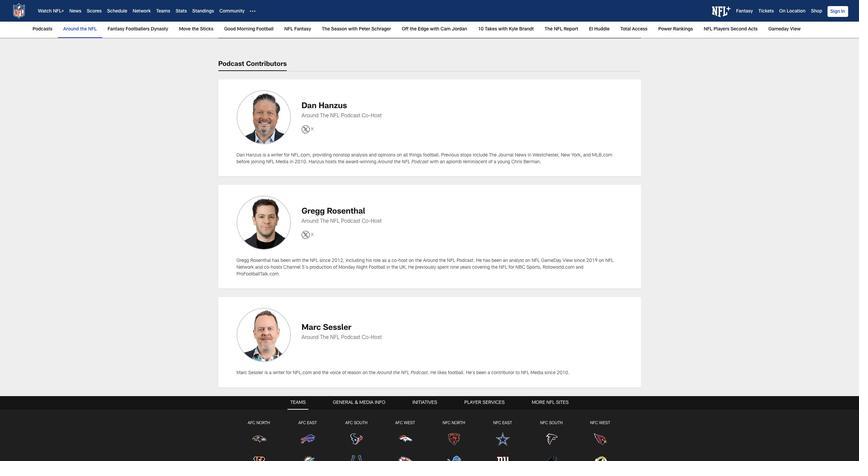 Task type: locate. For each thing, give the bounding box(es) containing it.
afc up baltimore ravens icon at the left bottom of page
[[248, 422, 255, 426]]

north for afc north
[[256, 422, 270, 426]]

3 nfc from the left
[[540, 422, 548, 426]]

york,
[[571, 153, 582, 158]]

the right covering
[[491, 266, 498, 271]]

twitter image
[[302, 126, 310, 134]]

1 vertical spatial of
[[333, 266, 337, 271]]

0 vertical spatial x
[[311, 128, 314, 132]]

network up 'fantasy footballers dynasty' link
[[133, 9, 151, 14]]

media inside "button"
[[359, 401, 374, 406]]

1 horizontal spatial east
[[502, 422, 512, 426]]

0 horizontal spatial south
[[354, 422, 368, 426]]

the down nonstop
[[338, 160, 344, 165]]

1 horizontal spatial of
[[342, 372, 346, 376]]

in
[[841, 9, 845, 14]]

0 horizontal spatial been
[[281, 259, 291, 264]]

1 horizontal spatial he
[[431, 372, 436, 376]]

0 horizontal spatial he
[[408, 266, 414, 271]]

el
[[589, 27, 593, 32]]

2 x link from the top
[[302, 231, 314, 240]]

of left young
[[489, 160, 493, 165]]

1 vertical spatial co-
[[264, 266, 271, 271]]

for left nfl.com,
[[284, 153, 290, 158]]

view up rotoworld.com
[[563, 259, 573, 264]]

0 vertical spatial marc
[[302, 325, 321, 333]]

on location link
[[779, 9, 806, 14]]

for for joining
[[284, 153, 290, 158]]

teams for teams 'link'
[[156, 9, 170, 14]]

2 east from the left
[[502, 422, 512, 426]]

rosenthal:
[[523, 1, 550, 6]]

a inside gregg rosenthal has been with the nfl since 2012, including his role as a co-host on the around the nfl podcast. he has been an analyst on nfl gameday view since 2019 on nfl network and co-hosts channel 5's production of monday night football in the uk. he previously spent nine years covering the nfl for nbc sports, rotoworld.com and profootballtalk.com
[[388, 259, 390, 264]]

navigation
[[0, 410, 859, 462]]

media right to
[[531, 372, 543, 376]]

the inside "link"
[[192, 27, 199, 32]]

1 vertical spatial network
[[237, 266, 254, 271]]

nfl shield image
[[11, 3, 27, 19]]

2 south from the left
[[549, 422, 563, 426]]

writer left "nfl.com"
[[273, 372, 285, 376]]

2010. inside dan hanzus is a writer for nfl.com, providing nonstop analysis and opinions on all things football. previous stops include the journal news in westchester, new york, and mlb.com before joining nfl media in 2010. hanzus hosts the award-winning
[[295, 160, 308, 165]]

podcast inside 'dan hanzus around the nfl podcast co-host'
[[341, 114, 360, 119]]

1 north from the left
[[256, 422, 270, 426]]

tab list containing teams
[[0, 397, 859, 462]]

miami dolphins image
[[300, 455, 315, 462]]

gregg
[[302, 208, 325, 217], [237, 259, 249, 264]]

1 vertical spatial sessler
[[248, 372, 263, 376]]

0 vertical spatial news
[[69, 9, 81, 14]]

1 horizontal spatial teams
[[290, 401, 306, 406]]

|
[[580, 16, 581, 22]]

2 horizontal spatial since
[[574, 259, 585, 264]]

schrager
[[371, 27, 391, 32]]

gameday view link
[[766, 22, 804, 37]]

sessler inside marc sessler around the nfl podcast co-host
[[323, 325, 351, 333]]

he right the .
[[431, 372, 436, 376]]

0 vertical spatial football.
[[423, 153, 440, 158]]

east up 'dallas cowboys' icon
[[502, 422, 512, 426]]

1 vertical spatial gregg
[[237, 259, 249, 264]]

marc sessler is a writer for nfl.com and the voice of reason on the around the nfl podcast . he likes football. he's been a contributor to nfl media since 2010.
[[237, 372, 570, 376]]

gregg up twitter icon
[[302, 208, 325, 217]]

0 vertical spatial for
[[284, 153, 290, 158]]

the down the news "link"
[[80, 27, 87, 32]]

north up baltimore ravens icon at the left bottom of page
[[256, 422, 270, 426]]

rosenthal inside gregg rosenthal has been with the nfl since 2012, including his role as a co-host on the around the nfl podcast. he has been an analyst on nfl gameday view since 2019 on nfl network and co-hosts channel 5's production of monday night football in the uk. he previously spent nine years covering the nfl for nbc sports, rotoworld.com and profootballtalk.com
[[250, 259, 271, 264]]

is inside dan hanzus is a writer for nfl.com, providing nonstop analysis and opinions on all things football. previous stops include the journal news in westchester, new york, and mlb.com before joining nfl media in 2010. hanzus hosts the award-winning
[[263, 153, 266, 158]]

0 vertical spatial writer
[[271, 153, 283, 158]]

tab list
[[0, 397, 859, 462]]

watch
[[38, 9, 52, 14]]

0 vertical spatial x link
[[302, 126, 314, 134]]

west up the denver broncos icon
[[404, 422, 415, 426]]

sign in button
[[828, 6, 848, 17]]

has
[[272, 259, 279, 264], [483, 259, 490, 264]]

1 horizontal spatial an
[[503, 259, 508, 264]]

in
[[559, 16, 564, 22], [528, 153, 532, 158], [290, 160, 294, 165], [387, 266, 390, 271]]

banner
[[0, 0, 859, 38]]

he right the uk. at the bottom of page
[[408, 266, 414, 271]]

1 horizontal spatial gregg
[[302, 208, 325, 217]]

0 vertical spatial co-
[[392, 259, 399, 264]]

2 vertical spatial host
[[371, 336, 382, 341]]

shop link
[[811, 9, 822, 14]]

writer for nfl.com
[[273, 372, 285, 376]]

1 vertical spatial 2010.
[[557, 372, 570, 376]]

aplomb
[[446, 160, 462, 165]]

on right reason
[[363, 372, 368, 376]]

info
[[375, 401, 385, 406]]

footballers
[[126, 27, 150, 32]]

dallas cowboys image
[[495, 432, 510, 447]]

hosts down providing at the top of the page
[[325, 160, 337, 165]]

news
[[69, 9, 81, 14], [515, 153, 527, 158]]

0 horizontal spatial network
[[133, 9, 151, 14]]

podcast.
[[457, 259, 475, 264]]

location
[[787, 9, 806, 14]]

the right reason
[[369, 372, 376, 376]]

1 vertical spatial co-
[[362, 219, 371, 225]]

has up covering
[[483, 259, 490, 264]]

news up chris
[[515, 153, 527, 158]]

in down as at left bottom
[[387, 266, 390, 271]]

will
[[555, 9, 564, 14]]

dan
[[302, 103, 317, 111], [237, 153, 245, 158]]

in inside gregg rosenthal has been with the nfl since 2012, including his role as a co-host on the around the nfl podcast. he has been an analyst on nfl gameday view since 2019 on nfl network and co-hosts channel 5's production of monday night football in the uk. he previously spent nine years covering the nfl for nbc sports, rotoworld.com and profootballtalk.com
[[387, 266, 390, 271]]

1 vertical spatial football.
[[448, 372, 465, 376]]

teams left stats link
[[156, 9, 170, 14]]

0 horizontal spatial news
[[69, 9, 81, 14]]

x right twitter image
[[311, 128, 314, 132]]

gregg up "profootballtalk.com"
[[237, 259, 249, 264]]

marc for marc sessler around the nfl podcast co-host
[[302, 325, 321, 333]]

1 horizontal spatial south
[[549, 422, 563, 426]]

host inside 'dan hanzus around the nfl podcast co-host'
[[371, 114, 382, 119]]

0 vertical spatial of
[[489, 160, 493, 165]]

afc
[[248, 422, 255, 426], [298, 422, 306, 426], [345, 422, 353, 426], [395, 422, 403, 426]]

the right move
[[192, 27, 199, 32]]

0 horizontal spatial has
[[272, 259, 279, 264]]

a
[[267, 153, 270, 158], [494, 160, 496, 165], [388, 259, 390, 264], [269, 372, 272, 376], [488, 372, 490, 376]]

on right host
[[409, 259, 414, 264]]

around the nfl podcast with an aplomb reminiscent of a young chris berman.
[[378, 160, 541, 165]]

co- right as at left bottom
[[392, 259, 399, 264]]

been left analyst
[[492, 259, 502, 264]]

0 vertical spatial an
[[440, 160, 445, 165]]

afc up the denver broncos icon
[[395, 422, 403, 426]]

1 horizontal spatial north
[[452, 422, 465, 426]]

nfl players second acts link
[[701, 22, 761, 37]]

gameday
[[769, 27, 789, 32]]

for down analyst
[[509, 266, 514, 271]]

marc inside marc sessler around the nfl podcast co-host
[[302, 325, 321, 333]]

the inside dan hanzus is a writer for nfl.com, providing nonstop analysis and opinions on all things football. previous stops include the journal news in westchester, new york, and mlb.com before joining nfl media in 2010. hanzus hosts the award-winning
[[489, 153, 497, 158]]

headshot picture of gregg rosenthal image
[[237, 197, 290, 250]]

monday
[[339, 266, 355, 271]]

2 host from the top
[[371, 219, 382, 225]]

east for nfc east
[[502, 422, 512, 426]]

nfc for nfc west
[[590, 422, 598, 426]]

1 vertical spatial hosts
[[271, 266, 282, 271]]

west for nfc west
[[599, 422, 610, 426]]

gregg inside gregg rosenthal has been with the nfl since 2012, including his role as a co-host on the around the nfl podcast. he has been an analyst on nfl gameday view since 2019 on nfl network and co-hosts channel 5's production of monday night football in the uk. he previously spent nine years covering the nfl for nbc sports, rotoworld.com and profootballtalk.com
[[237, 259, 249, 264]]

football. right things
[[423, 153, 440, 158]]

with left cam
[[430, 27, 439, 32]]

host inside marc sessler around the nfl podcast co-host
[[371, 336, 382, 341]]

a left contributor
[[488, 372, 490, 376]]

1 south from the left
[[354, 422, 368, 426]]

nfl+ image
[[712, 6, 731, 17]]

for inside gregg rosenthal has been with the nfl since 2012, including his role as a co-host on the around the nfl podcast. he has been an analyst on nfl gameday view since 2019 on nfl network and co-hosts channel 5's production of monday night football in the uk. he previously spent nine years covering the nfl for nbc sports, rotoworld.com and profootballtalk.com
[[509, 266, 514, 271]]

rotoworld.com
[[543, 266, 575, 271]]

since
[[320, 259, 331, 264], [574, 259, 585, 264], [545, 372, 556, 376]]

and right rotoworld.com
[[576, 266, 584, 271]]

0 vertical spatial gregg
[[302, 208, 325, 217]]

co- inside 'dan hanzus around the nfl podcast co-host'
[[362, 114, 371, 119]]

0 vertical spatial is
[[263, 153, 266, 158]]

football. left he's
[[448, 372, 465, 376]]

an left analyst
[[503, 259, 508, 264]]

football down role
[[369, 266, 385, 271]]

football right morning
[[256, 27, 274, 32]]

indianapolis colts image
[[349, 455, 364, 462]]

0 vertical spatial network
[[133, 9, 151, 14]]

and right york,
[[583, 153, 591, 158]]

production
[[310, 266, 332, 271]]

0 horizontal spatial hosts
[[271, 266, 282, 271]]

fantasy for fantasy footballers dynasty
[[108, 27, 124, 32]]

10
[[478, 27, 484, 32]]

nfc up chicago bears icon
[[443, 422, 451, 426]]

2 vertical spatial for
[[286, 372, 292, 376]]

of
[[489, 160, 493, 165], [333, 266, 337, 271], [342, 372, 346, 376]]

0 vertical spatial he
[[476, 259, 482, 264]]

0 horizontal spatial fantasy
[[108, 27, 124, 32]]

new york giants image
[[495, 455, 510, 462]]

since up production
[[320, 259, 331, 264]]

page main content main content
[[0, 0, 859, 389]]

co- for dan hanzus
[[362, 114, 371, 119]]

a left nfl.com,
[[267, 153, 270, 158]]

hosts left channel
[[271, 266, 282, 271]]

west up arizona cardinals icon
[[599, 422, 610, 426]]

hanzus for dan hanzus is a writer for nfl.com, providing nonstop analysis and opinions on all things football. previous stops include the journal news in westchester, new york, and mlb.com before joining nfl media in 2010. hanzus hosts the award-winning
[[246, 153, 261, 158]]

2 horizontal spatial fantasy
[[736, 9, 753, 14]]

1 afc from the left
[[248, 422, 255, 426]]

0 vertical spatial 2010.
[[295, 160, 308, 165]]

2 vertical spatial co-
[[362, 336, 371, 341]]

off the edge with cam jordan
[[402, 27, 467, 32]]

been up channel
[[281, 259, 291, 264]]

1 nfc from the left
[[443, 422, 451, 426]]

jordan
[[452, 27, 467, 32]]

x link up nfl.com,
[[302, 126, 314, 134]]

1 horizontal spatial rosenthal
[[327, 208, 365, 217]]

1 horizontal spatial has
[[483, 259, 490, 264]]

2 west from the left
[[599, 422, 610, 426]]

2021
[[565, 16, 578, 22]]

gameday view
[[769, 27, 801, 32]]

writer left nfl.com,
[[271, 153, 283, 158]]

providing
[[313, 153, 332, 158]]

east for afc east
[[307, 422, 317, 426]]

good morning football
[[224, 27, 274, 32]]

0 horizontal spatial co-
[[264, 266, 271, 271]]

1 vertical spatial hanzus
[[246, 153, 261, 158]]

1 horizontal spatial sessler
[[323, 325, 351, 333]]

0 horizontal spatial east
[[307, 422, 317, 426]]

0 horizontal spatial of
[[333, 266, 337, 271]]

news right nfl+ at top
[[69, 9, 81, 14]]

1 host from the top
[[371, 114, 382, 119]]

hanzus inside 'dan hanzus around the nfl podcast co-host'
[[319, 103, 347, 111]]

0 vertical spatial sessler
[[323, 325, 351, 333]]

afc up buffalo bills image in the bottom left of the page
[[298, 422, 306, 426]]

1 vertical spatial marc
[[237, 372, 247, 376]]

detroit lions image
[[447, 455, 461, 462]]

opinions
[[378, 153, 396, 158]]

teams for teams button
[[290, 401, 306, 406]]

nfc up 'dallas cowboys' icon
[[493, 422, 501, 426]]

1 horizontal spatial west
[[599, 422, 610, 426]]

he
[[476, 259, 482, 264], [408, 266, 414, 271], [431, 372, 436, 376]]

.
[[428, 372, 429, 376]]

0 vertical spatial co-
[[362, 114, 371, 119]]

on right 2019
[[599, 259, 604, 264]]

network link
[[133, 9, 151, 14]]

1 vertical spatial football
[[369, 266, 385, 271]]

westchester,
[[533, 153, 560, 158]]

nine
[[450, 266, 459, 271]]

1 horizontal spatial marc
[[302, 325, 321, 333]]

1 vertical spatial rosenthal
[[250, 259, 271, 264]]

1 vertical spatial an
[[503, 259, 508, 264]]

nfc for nfc east
[[493, 422, 501, 426]]

0 vertical spatial rosenthal
[[327, 208, 365, 217]]

rosenthal inside gregg rosenthal around the nfl podcast co-host
[[327, 208, 365, 217]]

around inside marc sessler around the nfl podcast co-host
[[302, 336, 319, 341]]

dan inside dan hanzus is a writer for nfl.com, providing nonstop analysis and opinions on all things football. previous stops include the journal news in westchester, new york, and mlb.com before joining nfl media in 2010. hanzus hosts the award-winning
[[237, 153, 245, 158]]

nfc up the atlanta falcons icon
[[540, 422, 548, 426]]

1 vertical spatial teams
[[290, 401, 306, 406]]

south up the houston texans image
[[354, 422, 368, 426]]

berman.
[[524, 160, 541, 165]]

0 horizontal spatial sessler
[[248, 372, 263, 376]]

teams inside button
[[290, 401, 306, 406]]

reason
[[347, 372, 361, 376]]

of down 2012,
[[333, 266, 337, 271]]

2 nfc from the left
[[493, 422, 501, 426]]

with left kyle
[[498, 27, 508, 32]]

0 vertical spatial hanzus
[[319, 103, 347, 111]]

0 horizontal spatial gregg
[[237, 259, 249, 264]]

0 horizontal spatial west
[[404, 422, 415, 426]]

0 vertical spatial hosts
[[325, 160, 337, 165]]

sports,
[[527, 266, 542, 271]]

1 vertical spatial view
[[563, 259, 573, 264]]

for left "nfl.com"
[[286, 372, 292, 376]]

network up "profootballtalk.com"
[[237, 266, 254, 271]]

1 vertical spatial host
[[371, 219, 382, 225]]

3 co- from the top
[[362, 336, 371, 341]]

rosenthal for gregg rosenthal around the nfl podcast co-host
[[327, 208, 365, 217]]

2 horizontal spatial of
[[489, 160, 493, 165]]

2010. up sites
[[557, 372, 570, 376]]

covering
[[472, 266, 490, 271]]

the inside gregg rosenthal around the nfl podcast co-host
[[320, 219, 329, 225]]

1 horizontal spatial dan
[[302, 103, 317, 111]]

been right he's
[[476, 372, 487, 376]]

media right & in the left of the page
[[359, 401, 374, 406]]

cincinnati bengals image
[[251, 455, 266, 462]]

fantasy
[[736, 9, 753, 14], [108, 27, 124, 32], [294, 27, 311, 32]]

media inside dan hanzus is a writer for nfl.com, providing nonstop analysis and opinions on all things football. previous stops include the journal news in westchester, new york, and mlb.com before joining nfl media in 2010. hanzus hosts the award-winning
[[276, 160, 289, 165]]

services
[[483, 401, 505, 406]]

podcasts link
[[33, 22, 55, 37]]

2010. down nfl.com,
[[295, 160, 308, 165]]

1 x link from the top
[[302, 126, 314, 134]]

a right as at left bottom
[[388, 259, 390, 264]]

in up nfl'
[[559, 16, 564, 22]]

x
[[311, 128, 314, 132], [311, 233, 314, 237]]

south up the atlanta falcons icon
[[549, 422, 563, 426]]

the up the spent
[[439, 259, 446, 264]]

afc south
[[345, 422, 368, 426]]

host inside gregg rosenthal around the nfl podcast co-host
[[371, 219, 382, 225]]

west
[[404, 422, 415, 426], [599, 422, 610, 426]]

podcast
[[218, 61, 244, 68], [341, 114, 360, 119], [412, 160, 429, 165], [341, 219, 360, 225], [341, 336, 360, 341], [411, 372, 428, 376]]

1 co- from the top
[[362, 114, 371, 119]]

2 x from the top
[[311, 233, 314, 237]]

joining
[[251, 160, 265, 165]]

0 vertical spatial dan
[[302, 103, 317, 111]]

2 north from the left
[[452, 422, 465, 426]]

afc up the houston texans image
[[345, 422, 353, 426]]

podcast inside gregg rosenthal around the nfl podcast co-host
[[341, 219, 360, 225]]

and
[[369, 153, 377, 158], [583, 153, 591, 158], [255, 266, 263, 271], [576, 266, 584, 271], [313, 372, 321, 376]]

watch nfl+ link
[[38, 9, 64, 14]]

hosts inside dan hanzus is a writer for nfl.com, providing nonstop analysis and opinions on all things football. previous stops include the journal news in westchester, new york, and mlb.com before joining nfl media in 2010. hanzus hosts the award-winning
[[325, 160, 337, 165]]

general & media info
[[333, 401, 385, 406]]

co- up "profootballtalk.com"
[[264, 266, 271, 271]]

0 horizontal spatial teams
[[156, 9, 170, 14]]

1 vertical spatial x link
[[302, 231, 314, 240]]

4 nfc from the left
[[590, 422, 598, 426]]

profootballtalk.com
[[237, 272, 279, 277]]

podcast inside marc sessler around the nfl podcast co-host
[[341, 336, 360, 341]]

3 afc from the left
[[345, 422, 353, 426]]

1 east from the left
[[307, 422, 317, 426]]

x for dan
[[311, 128, 314, 132]]

of inside gregg rosenthal has been with the nfl since 2012, including his role as a co-host on the around the nfl podcast. he has been an analyst on nfl gameday view since 2019 on nfl network and co-hosts channel 5's production of monday night football in the uk. he previously spent nine years covering the nfl for nbc sports, rotoworld.com and profootballtalk.com
[[333, 266, 337, 271]]

the season with peter schrager link
[[319, 22, 394, 37]]

peter
[[359, 27, 370, 32]]

x link for dan
[[302, 126, 314, 134]]

schedule link
[[107, 9, 127, 14]]

nfc up arizona cardinals icon
[[590, 422, 598, 426]]

season
[[331, 27, 347, 32]]

for
[[284, 153, 290, 158], [509, 266, 514, 271], [286, 372, 292, 376]]

an down previous
[[440, 160, 445, 165]]

host for dan hanzus
[[371, 114, 382, 119]]

west for afc west
[[404, 422, 415, 426]]

chicago bears image
[[447, 432, 461, 447]]

footer
[[0, 397, 859, 462]]

3 host from the top
[[371, 336, 382, 341]]

in inside rosenthal: why bridgewater will be broncos' qb1 in 2021 | 'around the nfl'
[[559, 16, 564, 22]]

football
[[256, 27, 274, 32], [369, 266, 385, 271]]

footer containing teams
[[0, 397, 859, 462]]

2 afc from the left
[[298, 422, 306, 426]]

1 horizontal spatial media
[[359, 401, 374, 406]]

since left 2019
[[574, 259, 585, 264]]

he up covering
[[476, 259, 482, 264]]

writer inside dan hanzus is a writer for nfl.com, providing nonstop analysis and opinions on all things football. previous stops include the journal news in westchester, new york, and mlb.com before joining nfl media in 2010. hanzus hosts the award-winning
[[271, 153, 283, 158]]

nfl'
[[555, 24, 566, 29]]

north up chicago bears icon
[[452, 422, 465, 426]]

x link up 5's
[[302, 231, 314, 240]]

view right gameday
[[790, 27, 801, 32]]

football inside gregg rosenthal has been with the nfl since 2012, including his role as a co-host on the around the nfl podcast. he has been an analyst on nfl gameday view since 2019 on nfl network and co-hosts channel 5's production of monday night football in the uk. he previously spent nine years covering the nfl for nbc sports, rotoworld.com and profootballtalk.com
[[369, 266, 385, 271]]

sessler for marc sessler around the nfl podcast co-host
[[323, 325, 351, 333]]

media right the joining
[[276, 160, 289, 165]]

nfl+
[[53, 9, 64, 14]]

has up "profootballtalk.com"
[[272, 259, 279, 264]]

edge
[[418, 27, 429, 32]]

denver broncos image
[[398, 432, 413, 447]]

writer for nfl.com,
[[271, 153, 283, 158]]

south for afc south
[[354, 422, 368, 426]]

0 horizontal spatial 2010.
[[295, 160, 308, 165]]

1 horizontal spatial hosts
[[325, 160, 337, 165]]

1 horizontal spatial fantasy
[[294, 27, 311, 32]]

2 vertical spatial hanzus
[[309, 160, 324, 165]]

east up buffalo bills image in the bottom left of the page
[[307, 422, 317, 426]]

x right twitter icon
[[311, 233, 314, 237]]

teams button
[[288, 397, 309, 410]]

on left all
[[397, 153, 402, 158]]

include
[[473, 153, 488, 158]]

1 vertical spatial dan
[[237, 153, 245, 158]]

since up more nfl sites
[[545, 372, 556, 376]]

1 west from the left
[[404, 422, 415, 426]]

1 vertical spatial news
[[515, 153, 527, 158]]

afc for afc west
[[395, 422, 403, 426]]

gregg for gregg rosenthal has been with the nfl since 2012, including his role as a co-host on the around the nfl podcast. he has been an analyst on nfl gameday view since 2019 on nfl network and co-hosts channel 5's production of monday night football in the uk. he previously spent nine years covering the nfl for nbc sports, rotoworld.com and profootballtalk.com
[[237, 259, 249, 264]]

the inside 'dan hanzus around the nfl podcast co-host'
[[320, 114, 329, 119]]

1 vertical spatial for
[[509, 266, 514, 271]]

with inside gregg rosenthal has been with the nfl since 2012, including his role as a co-host on the around the nfl podcast. he has been an analyst on nfl gameday view since 2019 on nfl network and co-hosts channel 5's production of monday night football in the uk. he previously spent nine years covering the nfl for nbc sports, rotoworld.com and profootballtalk.com
[[292, 259, 301, 264]]

cam
[[441, 27, 451, 32]]

nfc for nfc south
[[540, 422, 548, 426]]

around inside 'dan hanzus around the nfl podcast co-host'
[[302, 114, 319, 119]]

co- inside gregg rosenthal around the nfl podcast co-host
[[362, 219, 371, 225]]

qb1
[[547, 16, 558, 22]]

0 horizontal spatial rosenthal
[[250, 259, 271, 264]]

with up channel
[[292, 259, 301, 264]]

1 vertical spatial writer
[[273, 372, 285, 376]]

0 vertical spatial teams
[[156, 9, 170, 14]]

10 takes with kyle brandt link
[[475, 22, 537, 37]]

teams up afc east
[[290, 401, 306, 406]]

0 horizontal spatial media
[[276, 160, 289, 165]]

gregg inside gregg rosenthal around the nfl podcast co-host
[[302, 208, 325, 217]]

dan up twitter image
[[302, 103, 317, 111]]

1 horizontal spatial network
[[237, 266, 254, 271]]

around the nfl link
[[61, 22, 100, 37]]

1 horizontal spatial football.
[[448, 372, 465, 376]]

1 horizontal spatial news
[[515, 153, 527, 158]]

dan inside 'dan hanzus around the nfl podcast co-host'
[[302, 103, 317, 111]]

arizona cardinals image
[[593, 432, 608, 447]]

network inside gregg rosenthal has been with the nfl since 2012, including his role as a co-host on the around the nfl podcast. he has been an analyst on nfl gameday view since 2019 on nfl network and co-hosts channel 5's production of monday night football in the uk. he previously spent nine years covering the nfl for nbc sports, rotoworld.com and profootballtalk.com
[[237, 266, 254, 271]]

nfl inside button
[[547, 401, 555, 406]]

2 horizontal spatial media
[[531, 372, 543, 376]]

dan up before
[[237, 153, 245, 158]]

0 horizontal spatial marc
[[237, 372, 247, 376]]

for inside dan hanzus is a writer for nfl.com, providing nonstop analysis and opinions on all things football. previous stops include the journal news in westchester, new york, and mlb.com before joining nfl media in 2010. hanzus hosts the award-winning
[[284, 153, 290, 158]]

2 co- from the top
[[362, 219, 371, 225]]

1 vertical spatial he
[[408, 266, 414, 271]]

4 afc from the left
[[395, 422, 403, 426]]

nfc south
[[540, 422, 563, 426]]

before
[[237, 160, 250, 165]]

dan for dan hanzus is a writer for nfl.com, providing nonstop analysis and opinions on all things football. previous stops include the journal news in westchester, new york, and mlb.com before joining nfl media in 2010. hanzus hosts the award-winning
[[237, 153, 245, 158]]

1 x from the top
[[311, 128, 314, 132]]



Task type: vqa. For each thing, say whether or not it's contained in the screenshot.
"young" on the top right
yes



Task type: describe. For each thing, give the bounding box(es) containing it.
a left young
[[494, 160, 496, 165]]

1 horizontal spatial co-
[[392, 259, 399, 264]]

the down opinions at top
[[394, 160, 401, 165]]

standings
[[192, 9, 214, 14]]

schedule
[[107, 9, 127, 14]]

tickets
[[759, 9, 774, 14]]

news inside dan hanzus is a writer for nfl.com, providing nonstop analysis and opinions on all things football. previous stops include the journal news in westchester, new york, and mlb.com before joining nfl media in 2010. hanzus hosts the award-winning
[[515, 153, 527, 158]]

el huddle link
[[586, 22, 612, 37]]

in down nfl.com,
[[290, 160, 294, 165]]

the nfl report link
[[542, 22, 581, 37]]

nfc west
[[590, 422, 610, 426]]

2 horizontal spatial been
[[492, 259, 502, 264]]

off the edge with cam jordan link
[[399, 22, 470, 37]]

access
[[632, 27, 648, 32]]

for for since
[[286, 372, 292, 376]]

nbc
[[516, 266, 525, 271]]

and up winning
[[369, 153, 377, 158]]

1 horizontal spatial been
[[476, 372, 487, 376]]

buffalo bills image
[[300, 432, 315, 447]]

nfl inside gregg rosenthal around the nfl podcast co-host
[[330, 219, 340, 225]]

the inside "link"
[[545, 27, 553, 32]]

hosts inside gregg rosenthal has been with the nfl since 2012, including his role as a co-host on the around the nfl podcast. he has been an analyst on nfl gameday view since 2019 on nfl network and co-hosts channel 5's production of monday night football in the uk. he previously spent nine years covering the nfl for nbc sports, rotoworld.com and profootballtalk.com
[[271, 266, 282, 271]]

afc for afc south
[[345, 422, 353, 426]]

fantasy footballers dynasty link
[[105, 22, 171, 37]]

kansas city chiefs image
[[398, 455, 413, 462]]

a inside dan hanzus is a writer for nfl.com, providing nonstop analysis and opinions on all things football. previous stops include the journal news in westchester, new york, and mlb.com before joining nfl media in 2010. hanzus hosts the award-winning
[[267, 153, 270, 158]]

headshot picture of dan hanzus image
[[237, 91, 290, 144]]

journal
[[498, 153, 514, 158]]

contributors
[[246, 61, 287, 68]]

south for nfc south
[[549, 422, 563, 426]]

the up 5's
[[302, 259, 309, 264]]

new
[[561, 153, 570, 158]]

in up berman.
[[528, 153, 532, 158]]

football. inside dan hanzus is a writer for nfl.com, providing nonstop analysis and opinions on all things football. previous stops include the journal news in westchester, new york, and mlb.com before joining nfl media in 2010. hanzus hosts the award-winning
[[423, 153, 440, 158]]

and up "profootballtalk.com"
[[255, 266, 263, 271]]

broncos'
[[523, 16, 546, 22]]

bridgewater
[[523, 9, 554, 14]]

10 takes with kyle brandt
[[478, 27, 534, 32]]

analysis
[[351, 153, 368, 158]]

stats link
[[176, 9, 187, 14]]

carolina panthers image
[[544, 455, 559, 462]]

el huddle
[[589, 27, 610, 32]]

move
[[179, 27, 191, 32]]

around the nfl
[[63, 27, 97, 32]]

scores
[[87, 9, 102, 14]]

watch nfl+
[[38, 9, 64, 14]]

on location
[[779, 9, 806, 14]]

nfl players second acts
[[704, 27, 758, 32]]

afc north
[[248, 422, 270, 426]]

as
[[382, 259, 387, 264]]

network inside banner
[[133, 9, 151, 14]]

nfl inside marc sessler around the nfl podcast co-host
[[330, 336, 340, 341]]

fantasy for fantasy
[[736, 9, 753, 14]]

a left "nfl.com"
[[269, 372, 272, 376]]

0 horizontal spatial an
[[440, 160, 445, 165]]

community
[[219, 9, 245, 14]]

co- for gregg rosenthal
[[362, 219, 371, 225]]

houston texans image
[[349, 432, 364, 447]]

more
[[532, 401, 545, 406]]

host for gregg rosenthal
[[371, 219, 382, 225]]

report
[[564, 27, 578, 32]]

baltimore ravens image
[[251, 432, 266, 447]]

around inside gregg rosenthal has been with the nfl since 2012, including his role as a co-host on the around the nfl podcast. he has been an analyst on nfl gameday view since 2019 on nfl network and co-hosts channel 5's production of monday night football in the uk. he previously spent nine years covering the nfl for nbc sports, rotoworld.com and profootballtalk.com
[[423, 259, 438, 264]]

move the sticks
[[179, 27, 213, 32]]

2 vertical spatial of
[[342, 372, 346, 376]]

0 vertical spatial football
[[256, 27, 274, 32]]

shop
[[811, 9, 822, 14]]

fantasy footballers dynasty
[[108, 27, 168, 32]]

2012,
[[332, 259, 345, 264]]

the inside rosenthal: why bridgewater will be broncos' qb1 in 2021 | 'around the nfl'
[[544, 24, 553, 29]]

rosenthal for gregg rosenthal has been with the nfl since 2012, including his role as a co-host on the around the nfl podcast. he has been an analyst on nfl gameday view since 2019 on nfl network and co-hosts channel 5's production of monday night football in the uk. he previously spent nine years covering the nfl for nbc sports, rotoworld.com and profootballtalk.com
[[250, 259, 271, 264]]

co- inside marc sessler around the nfl podcast co-host
[[362, 336, 371, 341]]

takes
[[485, 27, 497, 32]]

tickets link
[[759, 9, 774, 14]]

2 has from the left
[[483, 259, 490, 264]]

sign in
[[830, 9, 845, 14]]

and right "nfl.com"
[[313, 372, 321, 376]]

second
[[731, 27, 747, 32]]

2 vertical spatial he
[[431, 372, 436, 376]]

the left the .
[[393, 372, 400, 376]]

the inside dan hanzus is a writer for nfl.com, providing nonstop analysis and opinions on all things football. previous stops include the journal news in westchester, new york, and mlb.com before joining nfl media in 2010. hanzus hosts the award-winning
[[338, 160, 344, 165]]

with left aplomb
[[430, 160, 439, 165]]

view inside gregg rosenthal has been with the nfl since 2012, including his role as a co-host on the around the nfl podcast. he has been an analyst on nfl gameday view since 2019 on nfl network and co-hosts channel 5's production of monday night football in the uk. he previously spent nine years covering the nfl for nbc sports, rotoworld.com and profootballtalk.com
[[563, 259, 573, 264]]

is for hanzus
[[263, 153, 266, 158]]

nfl inside dan hanzus is a writer for nfl.com, providing nonstop analysis and opinions on all things football. previous stops include the journal news in westchester, new york, and mlb.com before joining nfl media in 2010. hanzus hosts the award-winning
[[266, 160, 275, 165]]

gregg for gregg rosenthal around the nfl podcast co-host
[[302, 208, 325, 217]]

night
[[356, 266, 368, 271]]

good
[[224, 27, 236, 32]]

total
[[621, 27, 631, 32]]

nfc for nfc north
[[443, 422, 451, 426]]

sessler for marc sessler is a writer for nfl.com and the voice of reason on the around the nfl podcast . he likes football. he's been a contributor to nfl media since 2010.
[[248, 372, 263, 376]]

power rankings link
[[656, 22, 696, 37]]

navigation containing afc north
[[0, 410, 859, 462]]

the season with peter schrager
[[322, 27, 391, 32]]

afc for afc east
[[298, 422, 306, 426]]

twitter image
[[302, 231, 310, 240]]

marc for marc sessler is a writer for nfl.com and the voice of reason on the around the nfl podcast . he likes football. he's been a contributor to nfl media since 2010.
[[237, 372, 247, 376]]

voice
[[330, 372, 341, 376]]

brandt
[[519, 27, 534, 32]]

the left the uk. at the bottom of page
[[392, 266, 398, 271]]

x link for gregg
[[302, 231, 314, 240]]

nfl fantasy link
[[282, 22, 314, 37]]

things
[[409, 153, 422, 158]]

nfl.com,
[[291, 153, 311, 158]]

award-
[[346, 160, 360, 165]]

nfc east
[[493, 422, 512, 426]]

with left peter
[[348, 27, 358, 32]]

afc for afc north
[[248, 422, 255, 426]]

channel
[[284, 266, 301, 271]]

the inside marc sessler around the nfl podcast co-host
[[320, 336, 329, 341]]

sticks
[[200, 27, 213, 32]]

gameday
[[541, 259, 562, 264]]

reminiscent
[[463, 160, 487, 165]]

including
[[346, 259, 365, 264]]

the left the voice
[[322, 372, 329, 376]]

previous
[[441, 153, 459, 158]]

scores link
[[87, 9, 102, 14]]

on up sports,
[[525, 259, 530, 264]]

2019
[[586, 259, 598, 264]]

players
[[714, 27, 729, 32]]

0 horizontal spatial since
[[320, 259, 331, 264]]

the right off
[[410, 27, 417, 32]]

on inside dan hanzus is a writer for nfl.com, providing nonstop analysis and opinions on all things football. previous stops include the journal news in westchester, new york, and mlb.com before joining nfl media in 2010. hanzus hosts the award-winning
[[397, 153, 402, 158]]

atlanta falcons image
[[544, 432, 559, 447]]

headshot picture of marc sessler image
[[237, 309, 290, 362]]

the up previously
[[415, 259, 422, 264]]

move the sticks link
[[176, 22, 216, 37]]

2 horizontal spatial he
[[476, 259, 482, 264]]

dan for dan hanzus around the nfl podcast co-host
[[302, 103, 317, 111]]

nonstop
[[333, 153, 350, 158]]

fantasy link
[[736, 9, 753, 14]]

off
[[402, 27, 409, 32]]

role
[[373, 259, 381, 264]]

news link
[[69, 9, 81, 14]]

0 vertical spatial view
[[790, 27, 801, 32]]

banner containing watch nfl+
[[0, 0, 859, 38]]

an inside gregg rosenthal has been with the nfl since 2012, including his role as a co-host on the around the nfl podcast. he has been an analyst on nfl gameday view since 2019 on nfl network and co-hosts channel 5's production of monday night football in the uk. he previously spent nine years covering the nfl for nbc sports, rotoworld.com and profootballtalk.com
[[503, 259, 508, 264]]

x for gregg
[[311, 233, 314, 237]]

dots image
[[250, 8, 256, 14]]

general
[[333, 401, 354, 406]]

years
[[460, 266, 471, 271]]

los angeles rams image
[[593, 455, 608, 462]]

1 has from the left
[[272, 259, 279, 264]]

around inside gregg rosenthal around the nfl podcast co-host
[[302, 219, 319, 225]]

dan hanzus around the nfl podcast co-host
[[302, 103, 382, 119]]

1 horizontal spatial since
[[545, 372, 556, 376]]

hanzus for dan hanzus around the nfl podcast co-host
[[319, 103, 347, 111]]

nfc north
[[443, 422, 465, 426]]

mlb.com
[[592, 153, 613, 158]]

afc east
[[298, 422, 317, 426]]

&
[[355, 401, 358, 406]]

is for sessler
[[265, 372, 268, 376]]

sign
[[830, 9, 840, 14]]

power
[[658, 27, 672, 32]]

north for nfc north
[[452, 422, 465, 426]]

host
[[399, 259, 408, 264]]

uk.
[[399, 266, 407, 271]]

1 vertical spatial media
[[531, 372, 543, 376]]

nfl inside 'dan hanzus around the nfl podcast co-host'
[[330, 114, 340, 119]]

power rankings
[[658, 27, 693, 32]]

general & media info button
[[330, 397, 388, 410]]

around inside banner
[[63, 27, 79, 32]]

initiatives
[[413, 401, 437, 406]]

kyle
[[509, 27, 518, 32]]

likes
[[438, 372, 447, 376]]



